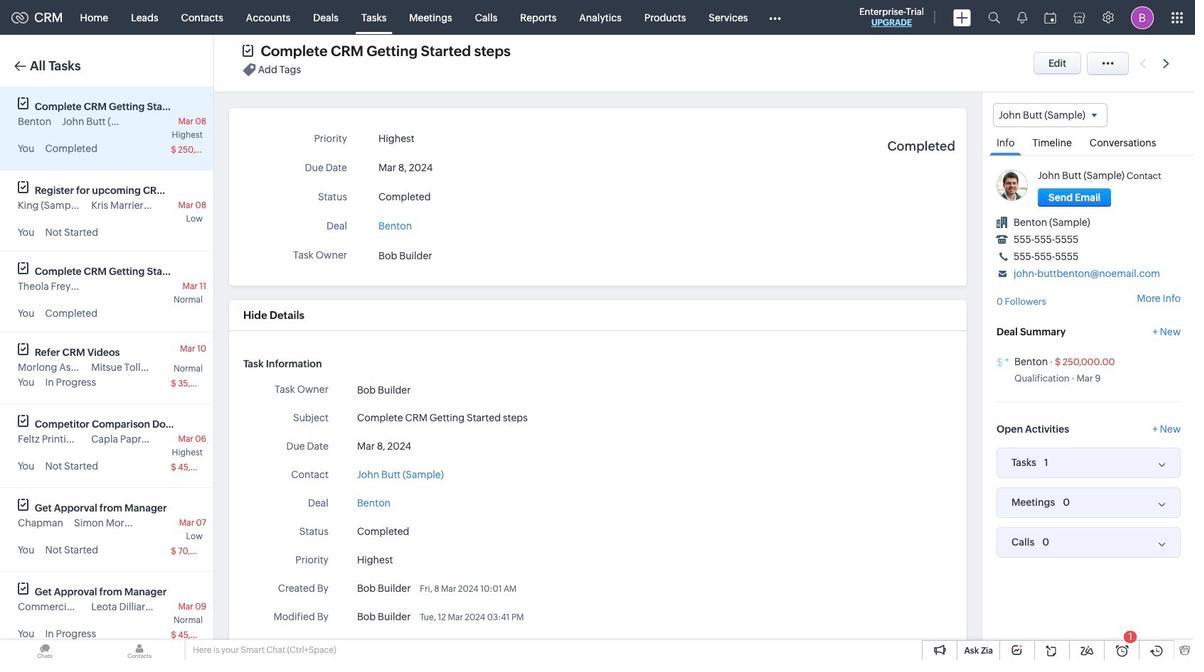 Task type: describe. For each thing, give the bounding box(es) containing it.
contacts image
[[95, 641, 184, 661]]

profile element
[[1123, 0, 1163, 35]]

logo image
[[11, 12, 28, 23]]

calendar image
[[1044, 12, 1057, 23]]

search element
[[980, 0, 1009, 35]]

chats image
[[0, 641, 90, 661]]

search image
[[988, 11, 1000, 23]]



Task type: locate. For each thing, give the bounding box(es) containing it.
Other Modules field
[[760, 6, 790, 29]]

next record image
[[1163, 59, 1173, 68]]

create menu element
[[945, 0, 980, 35]]

signals element
[[1009, 0, 1036, 35]]

None button
[[1038, 189, 1112, 207]]

signals image
[[1017, 11, 1027, 23]]

None field
[[993, 103, 1108, 127]]

profile image
[[1131, 6, 1154, 29]]

create menu image
[[953, 9, 971, 26]]

previous record image
[[1140, 59, 1146, 68]]



